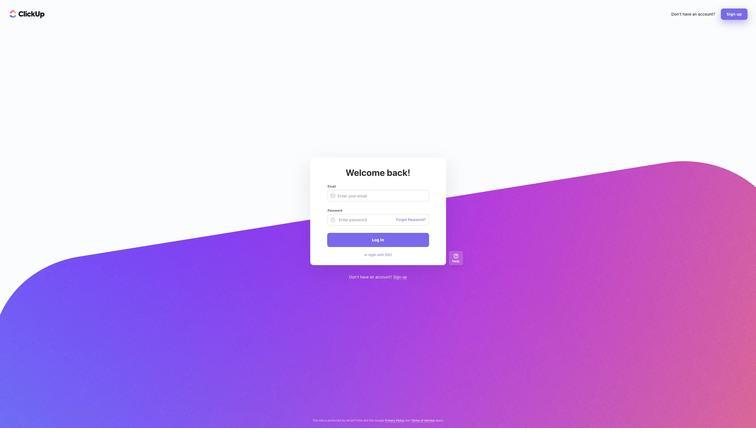 Task type: vqa. For each thing, say whether or not it's contained in the screenshot.
the leftmost the up
yes



Task type: locate. For each thing, give the bounding box(es) containing it.
in
[[381, 237, 384, 242]]

don't for don't have an account?
[[672, 12, 682, 16]]

1 horizontal spatial password
[[408, 217, 424, 222]]

password down email at the left
[[328, 209, 343, 212]]

sign
[[727, 12, 736, 16], [394, 275, 402, 279]]

1 horizontal spatial and
[[406, 419, 411, 422]]

the
[[370, 419, 374, 422]]

don't
[[672, 12, 682, 16], [350, 275, 359, 279]]

1 horizontal spatial sign
[[727, 12, 736, 16]]

email
[[328, 184, 336, 188]]

0 horizontal spatial have
[[361, 275, 369, 279]]

1 horizontal spatial have
[[683, 12, 692, 16]]

0 vertical spatial up
[[737, 12, 743, 16]]

account?
[[699, 12, 716, 16], [376, 275, 392, 279]]

1 and from the left
[[364, 419, 369, 422]]

account? left sign up
[[699, 12, 716, 16]]

have for don't have an account? sign up
[[361, 275, 369, 279]]

0 vertical spatial sign up link
[[722, 9, 748, 20]]

back!
[[387, 167, 411, 178]]

0 vertical spatial account?
[[699, 12, 716, 16]]

0 vertical spatial an
[[693, 12, 698, 16]]

0 horizontal spatial password
[[328, 209, 343, 212]]

have
[[683, 12, 692, 16], [361, 275, 369, 279]]

1 vertical spatial up
[[403, 275, 407, 279]]

with
[[378, 253, 384, 257]]

password right forgot
[[408, 217, 424, 222]]

sign up link
[[722, 9, 748, 20], [394, 275, 407, 280]]

1 vertical spatial an
[[370, 275, 375, 279]]

0 vertical spatial have
[[683, 12, 692, 16]]

1 horizontal spatial an
[[693, 12, 698, 16]]

0 horizontal spatial up
[[403, 275, 407, 279]]

up
[[737, 12, 743, 16], [403, 275, 407, 279]]

log
[[372, 237, 380, 242]]

password
[[328, 209, 343, 212], [408, 217, 424, 222]]

log in
[[372, 237, 384, 242]]

0 horizontal spatial and
[[364, 419, 369, 422]]

don't have an account?
[[672, 12, 716, 16]]

1 vertical spatial have
[[361, 275, 369, 279]]

0 horizontal spatial sign
[[394, 275, 402, 279]]

forgot password ?
[[397, 217, 426, 222]]

or login with sso link
[[365, 253, 392, 257]]

account? for don't have an account?
[[699, 12, 716, 16]]

0 horizontal spatial don't
[[350, 275, 359, 279]]

sign up
[[727, 12, 743, 16]]

1 horizontal spatial don't
[[672, 12, 682, 16]]

privacy
[[385, 419, 396, 422]]

0 horizontal spatial an
[[370, 275, 375, 279]]

and
[[364, 419, 369, 422], [406, 419, 411, 422]]

and left the
[[364, 419, 369, 422]]

don't for don't have an account? sign up
[[350, 275, 359, 279]]

1 horizontal spatial account?
[[699, 12, 716, 16]]

1 vertical spatial account?
[[376, 275, 392, 279]]

0 horizontal spatial account?
[[376, 275, 392, 279]]

site
[[319, 419, 324, 422]]

and right policy
[[406, 419, 411, 422]]

0 vertical spatial password
[[328, 209, 343, 212]]

an
[[693, 12, 698, 16], [370, 275, 375, 279]]

of
[[421, 419, 424, 422]]

0 vertical spatial sign
[[727, 12, 736, 16]]

1 vertical spatial password
[[408, 217, 424, 222]]

1 vertical spatial sign up link
[[394, 275, 407, 280]]

apply.
[[436, 419, 444, 422]]

0 vertical spatial don't
[[672, 12, 682, 16]]

help link
[[449, 251, 463, 265]]

1 vertical spatial don't
[[350, 275, 359, 279]]

1 horizontal spatial sign up link
[[722, 9, 748, 20]]

account? down with
[[376, 275, 392, 279]]

recaptcha
[[346, 419, 363, 422]]

clickup - home image
[[10, 10, 45, 18]]



Task type: describe. For each thing, give the bounding box(es) containing it.
terms of service link
[[412, 419, 435, 423]]

an for don't have an account? sign up
[[370, 275, 375, 279]]

welcome back!
[[346, 167, 411, 178]]

account? for don't have an account? sign up
[[376, 275, 392, 279]]

0 horizontal spatial sign up link
[[394, 275, 407, 280]]

google
[[375, 419, 385, 422]]

an for don't have an account?
[[693, 12, 698, 16]]

login
[[369, 253, 377, 257]]

1 vertical spatial sign
[[394, 275, 402, 279]]

Password password field
[[327, 214, 429, 226]]

?
[[424, 217, 426, 222]]

2 and from the left
[[406, 419, 411, 422]]

help
[[453, 259, 460, 263]]

Email email field
[[327, 190, 429, 201]]

terms
[[412, 419, 420, 422]]

login element
[[327, 184, 429, 257]]

this
[[313, 419, 319, 422]]

or
[[365, 253, 368, 257]]

privacy policy link
[[385, 419, 405, 423]]

or login with sso
[[365, 253, 392, 257]]

forgot
[[397, 217, 407, 222]]

log in button
[[327, 233, 429, 247]]

1 horizontal spatial up
[[737, 12, 743, 16]]

don't have an account? sign up
[[350, 275, 407, 279]]

have for don't have an account?
[[683, 12, 692, 16]]

sso
[[385, 253, 392, 257]]

this site is protected by recaptcha and the google privacy policy and terms of service apply.
[[313, 419, 444, 422]]

policy
[[396, 419, 405, 422]]

welcome
[[346, 167, 385, 178]]

is
[[325, 419, 327, 422]]

service
[[425, 419, 435, 422]]

protected
[[328, 419, 342, 422]]

by
[[342, 419, 346, 422]]



